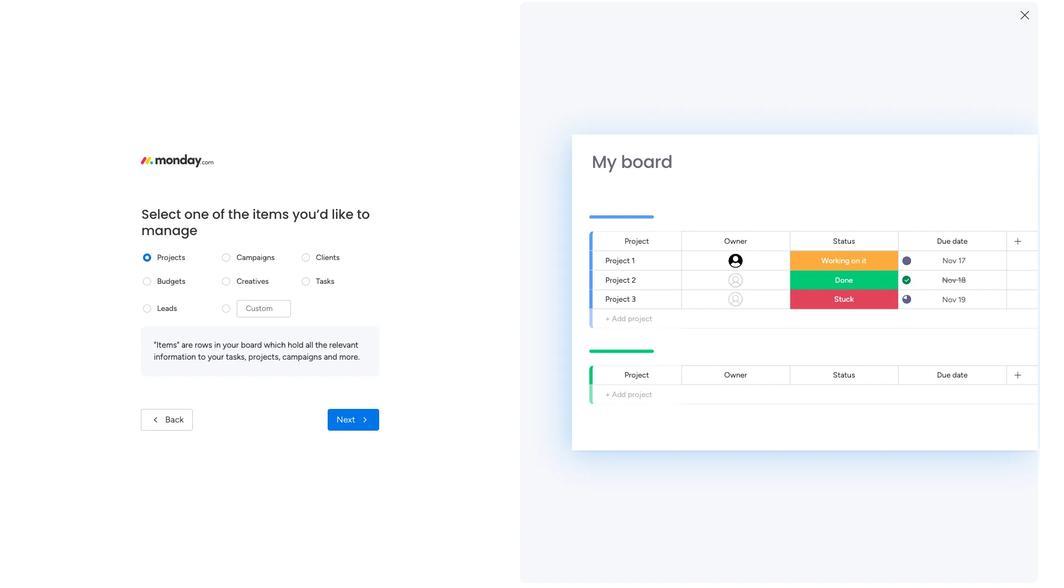 Task type: locate. For each thing, give the bounding box(es) containing it.
1 vertical spatial project
[[628, 390, 653, 399]]

1 vertical spatial templates
[[912, 355, 951, 366]]

2 + from the top
[[606, 390, 610, 399]]

public board image
[[213, 198, 225, 210]]

component image
[[251, 343, 261, 353]]

1 vertical spatial the
[[315, 340, 327, 350]]

1 vertical spatial +
[[606, 390, 610, 399]]

campaigns
[[282, 352, 322, 362]]

2 circle o image from the top
[[851, 129, 858, 138]]

and
[[324, 352, 337, 362], [898, 486, 910, 495]]

1 vertical spatial due date
[[937, 370, 968, 380]]

campaigns
[[237, 253, 275, 262]]

all
[[306, 340, 313, 350]]

tasks
[[316, 277, 334, 286]]

due
[[937, 236, 951, 245], [937, 370, 951, 380]]

circle o image down the check circle image
[[851, 116, 858, 124]]

workspace down add to favorites 'icon'
[[317, 216, 353, 225]]

circle o image for enable
[[851, 129, 858, 138]]

creatives
[[237, 277, 269, 286]]

1 horizontal spatial and
[[898, 486, 910, 495]]

1 vertical spatial + add project
[[606, 390, 653, 399]]

1 horizontal spatial main
[[299, 216, 315, 225]]

to inside "items" are rows in your board which hold all the relevant information to your tasks, projects, campaigns and more.
[[198, 352, 206, 362]]

0 vertical spatial project
[[628, 314, 653, 323]]

1 vertical spatial to
[[198, 352, 206, 362]]

1 horizontal spatial in
[[923, 319, 930, 329]]

1 vertical spatial board
[[241, 340, 262, 350]]

rows
[[195, 340, 212, 350]]

0 vertical spatial board
[[621, 149, 673, 174]]

0 horizontal spatial and
[[324, 352, 337, 362]]

main right the >
[[299, 216, 315, 225]]

your up made
[[866, 319, 883, 329]]

0 vertical spatial +
[[606, 314, 610, 323]]

1 add from the top
[[612, 314, 626, 323]]

add
[[612, 314, 626, 323], [612, 390, 626, 399]]

update
[[215, 258, 248, 270]]

1 horizontal spatial work
[[265, 343, 282, 353]]

board
[[621, 149, 673, 174], [241, 340, 262, 350]]

back button
[[141, 409, 193, 431]]

management
[[245, 216, 290, 225], [284, 343, 332, 353]]

one
[[184, 205, 209, 223]]

circle o image left enable
[[851, 129, 858, 138]]

0 vertical spatial management
[[245, 216, 290, 225]]

your up tasks,
[[223, 340, 239, 350]]

next
[[337, 415, 355, 425]]

2 vertical spatial your
[[208, 352, 224, 362]]

2 add from the top
[[612, 390, 626, 399]]

1 circle o image from the top
[[851, 116, 858, 124]]

the right all
[[315, 340, 327, 350]]

main up component image
[[251, 328, 272, 340]]

0 horizontal spatial my
[[215, 295, 229, 307]]

0 vertical spatial and
[[324, 352, 337, 362]]

my board
[[592, 149, 673, 174]]

(inbox)
[[273, 258, 305, 270]]

1 horizontal spatial the
[[315, 340, 327, 350]]

to inside select one of the items you'd like to manage
[[357, 205, 370, 223]]

in left 'minutes' on the bottom right
[[923, 319, 930, 329]]

management for work management > main workspace
[[245, 216, 290, 225]]

relevant
[[329, 340, 359, 350]]

1 due date from the top
[[937, 236, 968, 245]]

my workspaces
[[215, 295, 285, 307]]

project 2
[[606, 275, 636, 284]]

upload your photo
[[862, 114, 930, 124]]

0 vertical spatial the
[[228, 205, 249, 223]]

1 vertical spatial add
[[612, 390, 626, 399]]

invite members image
[[898, 8, 909, 18]]

0 horizontal spatial the
[[228, 205, 249, 223]]

project for project 2
[[606, 275, 630, 284]]

3
[[632, 295, 636, 304]]

templates
[[890, 332, 929, 342], [912, 355, 951, 366]]

setup account link
[[851, 100, 997, 112]]

2
[[632, 275, 636, 284]]

status
[[833, 236, 855, 245], [833, 370, 855, 380]]

0 horizontal spatial in
[[214, 340, 221, 350]]

my for my workspaces
[[215, 295, 229, 307]]

my
[[592, 149, 617, 174], [215, 295, 229, 307]]

1 + from the top
[[606, 314, 610, 323]]

1 vertical spatial circle o image
[[851, 129, 858, 138]]

in
[[923, 319, 930, 329], [214, 340, 221, 350]]

in inside 'boost your workflow in minutes with ready-made templates'
[[923, 319, 930, 329]]

0 horizontal spatial board
[[241, 340, 262, 350]]

ready-
[[841, 332, 866, 342]]

0 horizontal spatial work
[[227, 216, 244, 225]]

0 vertical spatial due
[[937, 236, 951, 245]]

and down center
[[898, 486, 910, 495]]

information
[[154, 352, 196, 362]]

2 owner from the top
[[725, 370, 747, 380]]

to
[[357, 205, 370, 223], [198, 352, 206, 362]]

1 vertical spatial owner
[[725, 370, 747, 380]]

due date
[[937, 236, 968, 245], [937, 370, 968, 380]]

to right like
[[357, 205, 370, 223]]

1 vertical spatial management
[[284, 343, 332, 353]]

board inside "items" are rows in your board which hold all the relevant information to your tasks, projects, campaigns and more.
[[241, 340, 262, 350]]

work for work management
[[265, 343, 282, 353]]

workspace
[[317, 216, 353, 225], [275, 328, 322, 340]]

0 horizontal spatial main
[[251, 328, 272, 340]]

2 date from the top
[[953, 370, 968, 380]]

notifications
[[920, 128, 968, 138]]

hold
[[288, 340, 304, 350]]

templates image image
[[844, 234, 987, 309]]

owner
[[725, 236, 747, 245], [725, 370, 747, 380]]

in inside "items" are rows in your board which hold all the relevant information to your tasks, projects, campaigns and more.
[[214, 340, 221, 350]]

workspace up hold
[[275, 328, 322, 340]]

budgets
[[157, 277, 185, 286]]

1 vertical spatial in
[[214, 340, 221, 350]]

notifications image
[[850, 8, 861, 18]]

in for your
[[214, 340, 221, 350]]

1 vertical spatial status
[[833, 370, 855, 380]]

0 vertical spatial + add project
[[606, 314, 653, 323]]

help center learn and get support
[[877, 474, 952, 495]]

1 vertical spatial due
[[937, 370, 951, 380]]

work right component image
[[265, 343, 282, 353]]

work for work management > main workspace
[[227, 216, 244, 225]]

1 status from the top
[[833, 236, 855, 245]]

minutes
[[932, 319, 963, 329]]

1 vertical spatial and
[[898, 486, 910, 495]]

0 vertical spatial work
[[227, 216, 244, 225]]

1 horizontal spatial to
[[357, 205, 370, 223]]

management down main workspace
[[284, 343, 332, 353]]

circle o image inside 'upload your photo' link
[[851, 116, 858, 124]]

"items" are rows in your board which hold all the relevant information to your tasks, projects, campaigns and more.
[[154, 340, 360, 362]]

management
[[260, 198, 313, 209]]

0 vertical spatial my
[[592, 149, 617, 174]]

0 vertical spatial templates
[[890, 332, 929, 342]]

select one of the items you'd like to manage
[[141, 205, 370, 239]]

work right component icon
[[227, 216, 244, 225]]

leads
[[157, 304, 177, 313]]

0 vertical spatial circle o image
[[851, 116, 858, 124]]

0 vertical spatial your
[[866, 319, 883, 329]]

explore
[[881, 355, 910, 366]]

to down rows
[[198, 352, 206, 362]]

1 vertical spatial main
[[251, 328, 272, 340]]

and inside "items" are rows in your board which hold all the relevant information to your tasks, projects, campaigns and more.
[[324, 352, 337, 362]]

0 vertical spatial to
[[357, 205, 370, 223]]

which
[[264, 340, 286, 350]]

1 vertical spatial work
[[265, 343, 282, 353]]

main
[[299, 216, 315, 225], [251, 328, 272, 340]]

+ add project
[[606, 314, 653, 323], [606, 390, 653, 399]]

circle o image inside enable desktop notifications link
[[851, 129, 858, 138]]

enable desktop notifications
[[862, 128, 968, 138]]

jacob simon image
[[1010, 4, 1027, 22]]

project management
[[229, 198, 313, 209]]

templates right explore
[[912, 355, 951, 366]]

2 project from the top
[[628, 390, 653, 399]]

setup account
[[862, 101, 917, 110]]

search everything image
[[948, 8, 959, 18]]

project for project management
[[229, 198, 258, 209]]

date
[[953, 236, 968, 245], [953, 370, 968, 380]]

0
[[314, 260, 318, 269]]

0 vertical spatial owner
[[725, 236, 747, 245]]

project for project 3
[[606, 295, 630, 304]]

1 horizontal spatial my
[[592, 149, 617, 174]]

0 vertical spatial due date
[[937, 236, 968, 245]]

project for project 1
[[606, 256, 630, 265]]

management down project management
[[245, 216, 290, 225]]

with
[[965, 319, 982, 329]]

and inside 'help center learn and get support'
[[898, 486, 910, 495]]

1 project from the top
[[628, 314, 653, 323]]

the
[[228, 205, 249, 223], [315, 340, 327, 350]]

project
[[628, 314, 653, 323], [628, 390, 653, 399]]

inbox image
[[874, 8, 885, 18]]

and down relevant
[[324, 352, 337, 362]]

0 vertical spatial date
[[953, 236, 968, 245]]

0 vertical spatial in
[[923, 319, 930, 329]]

add to favorites image
[[339, 198, 350, 209]]

explore templates
[[881, 355, 951, 366]]

upload your photo link
[[851, 113, 997, 126]]

your down rows
[[208, 352, 224, 362]]

in right rows
[[214, 340, 221, 350]]

learn
[[877, 486, 896, 495]]

workspace image
[[218, 327, 244, 353]]

0 horizontal spatial to
[[198, 352, 206, 362]]

your
[[866, 319, 883, 329], [223, 340, 239, 350], [208, 352, 224, 362]]

project 3
[[606, 295, 636, 304]]

+
[[606, 314, 610, 323], [606, 390, 610, 399]]

work
[[227, 216, 244, 225], [265, 343, 282, 353]]

1 vertical spatial my
[[215, 295, 229, 307]]

the right of
[[228, 205, 249, 223]]

circle o image
[[851, 116, 858, 124], [851, 129, 858, 138]]

templates down workflow
[[890, 332, 929, 342]]

get
[[912, 486, 924, 495]]

your
[[890, 114, 906, 124]]

1 vertical spatial date
[[953, 370, 968, 380]]

0 vertical spatial add
[[612, 314, 626, 323]]

0 vertical spatial status
[[833, 236, 855, 245]]



Task type: vqa. For each thing, say whether or not it's contained in the screenshot.
Getting started element
yes



Task type: describe. For each thing, give the bounding box(es) containing it.
desktop
[[888, 128, 918, 138]]

enable
[[862, 128, 886, 138]]

help image
[[972, 8, 983, 18]]

1 due from the top
[[937, 236, 951, 245]]

getting started element
[[834, 411, 997, 454]]

explore templates button
[[841, 350, 991, 372]]

projects
[[157, 253, 185, 262]]

account
[[885, 101, 917, 110]]

Custom text field
[[237, 300, 291, 317]]

1 owner from the top
[[725, 236, 747, 245]]

support
[[926, 486, 952, 495]]

>
[[292, 216, 297, 225]]

projects,
[[249, 352, 280, 362]]

select
[[141, 205, 181, 223]]

check circle image
[[851, 102, 858, 110]]

workspaces
[[231, 295, 285, 307]]

1 + add project from the top
[[606, 314, 653, 323]]

component image
[[213, 215, 223, 225]]

work management > main workspace
[[227, 216, 353, 225]]

the inside select one of the items you'd like to manage
[[228, 205, 249, 223]]

are
[[181, 340, 193, 350]]

1 vertical spatial your
[[223, 340, 239, 350]]

more.
[[339, 352, 360, 362]]

1 date from the top
[[953, 236, 968, 245]]

boost
[[841, 319, 864, 329]]

back
[[165, 415, 184, 425]]

m
[[225, 332, 236, 348]]

tasks,
[[226, 352, 247, 362]]

project 1
[[606, 256, 635, 265]]

feed
[[250, 258, 271, 270]]

templates inside 'boost your workflow in minutes with ready-made templates'
[[890, 332, 929, 342]]

logo image
[[141, 154, 214, 167]]

your inside 'boost your workflow in minutes with ready-made templates'
[[866, 319, 883, 329]]

management for work management
[[284, 343, 332, 353]]

center
[[895, 474, 918, 483]]

setup
[[862, 101, 883, 110]]

1
[[632, 256, 635, 265]]

0 vertical spatial main
[[299, 216, 315, 225]]

update feed (inbox)
[[215, 258, 305, 270]]

in for minutes
[[923, 319, 930, 329]]

boost your workflow in minutes with ready-made templates
[[841, 319, 982, 342]]

help center element
[[834, 463, 997, 506]]

next button
[[328, 409, 379, 431]]

upload
[[862, 114, 888, 124]]

2 due date from the top
[[937, 370, 968, 380]]

made
[[866, 332, 888, 342]]

circle o image for upload
[[851, 116, 858, 124]]

items
[[253, 205, 289, 223]]

apps image
[[922, 8, 933, 18]]

manage
[[141, 221, 198, 239]]

2 status from the top
[[833, 370, 855, 380]]

enable desktop notifications link
[[851, 127, 997, 139]]

1 vertical spatial workspace
[[275, 328, 322, 340]]

"items"
[[154, 340, 179, 350]]

templates inside button
[[912, 355, 951, 366]]

you'd
[[292, 205, 328, 223]]

2 due from the top
[[937, 370, 951, 380]]

1 horizontal spatial board
[[621, 149, 673, 174]]

clients
[[316, 253, 340, 262]]

0 vertical spatial workspace
[[317, 216, 353, 225]]

of
[[212, 205, 225, 223]]

photo
[[908, 114, 930, 124]]

main workspace
[[251, 328, 322, 340]]

like
[[332, 205, 354, 223]]

my for my board
[[592, 149, 617, 174]]

2 + add project from the top
[[606, 390, 653, 399]]

help
[[877, 474, 894, 483]]

workspaces navigation
[[8, 105, 106, 123]]

the inside "items" are rows in your board which hold all the relevant information to your tasks, projects, campaigns and more.
[[315, 340, 327, 350]]

workflow
[[885, 319, 921, 329]]

work management
[[265, 343, 332, 353]]



